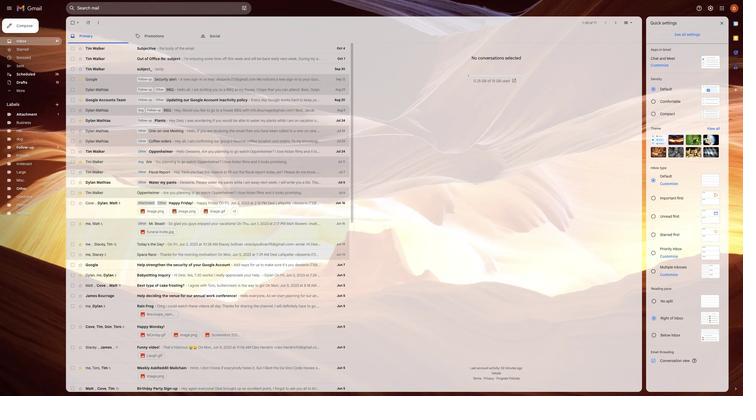 Task type: vqa. For each thing, say whether or not it's contained in the screenshot.


Task type: locate. For each thing, give the bounding box(es) containing it.
dylan mathias for bbq - hey, would you like to go to a house bbq with info.bourrage@gmail.com? best, jacob
[[86, 108, 109, 113]]

1 horizontal spatial happy
[[169, 201, 180, 205]]

you down dog are - you planning to go watch oppenheimer? i love nolan films and it looks promising.
[[191, 170, 196, 175]]

cat link
[[17, 129, 22, 133]]

14 for if
[[342, 253, 345, 257]]

this for email
[[229, 129, 235, 133]]

inbox inside labels navigation
[[17, 39, 26, 44]]

0 vertical spatial email
[[186, 46, 194, 51]]

am up other one-on-one meeting - hello, if you are receiving this email then you have been called to a one-on-one meeting with your supervisor. stay tuned for further details. best, dylan
[[289, 118, 294, 123]]

25 row from the top
[[66, 322, 350, 342]]

cell containing mr. beast!
[[137, 221, 324, 237]]

see all settings
[[675, 32, 701, 37]]

help
[[137, 263, 145, 267], [137, 294, 145, 298]]

8 row from the top
[[66, 116, 374, 126]]

out of office re: subject - i'm enjoying some time off this week and will be back early next week. during my absence, please contact teddy for any urgent needs.
[[137, 56, 403, 61]]

for left sharing!
[[332, 242, 337, 247]]

0 horizontal spatial email
[[186, 46, 194, 51]]

films for oppenheimer - are you planning to go watch oppenheimer? i love nolan films and it looks promising.
[[257, 191, 264, 195]]

promising.
[[324, 149, 341, 154], [271, 160, 288, 164], [285, 191, 302, 195]]

movies,
[[411, 242, 424, 247]]

i right channel,
[[275, 304, 276, 309]]

oppenheimer?
[[250, 149, 275, 154], [197, 160, 222, 164], [212, 191, 236, 195]]

0 vertical spatial 16
[[342, 201, 345, 205]]

i down 'yet?'
[[279, 180, 280, 185]]

customize button for priority inbox
[[657, 253, 682, 260]]

jun 16 for happy friday! -
[[336, 201, 345, 205]]

0 horizontal spatial wrote:
[[296, 242, 306, 247]]

starred for starred first
[[661, 232, 673, 237]]

irrelevant link
[[17, 162, 32, 166]]

dylan mathias for bbq - hello all, i am inviting you to a bbq at my house. i hope that you can attend. best, dylan
[[86, 87, 109, 92]]

1 vertical spatial 2
[[105, 253, 106, 257]]

1 vertical spatial 4
[[57, 187, 59, 191]]

type for best
[[146, 283, 154, 288]]

2 vertical spatial am
[[245, 180, 250, 185]]

1 cell from the top
[[137, 201, 324, 216]]

on-
[[157, 129, 163, 133], [305, 129, 310, 133]]

re:
[[161, 56, 166, 61]]

2 horizontal spatial planning
[[215, 149, 229, 154]]

1 horizontal spatial settings
[[687, 32, 701, 37]]

be left able on the left top
[[233, 118, 238, 123]]

1 vertical spatial these
[[189, 304, 198, 309]]

4 row from the top
[[66, 74, 350, 85]]

1 jun 5 from the top
[[337, 273, 345, 277]]

scheduled
[[17, 72, 35, 77]]

0 horizontal spatial on
[[295, 118, 299, 123]]

17 row from the top
[[66, 219, 350, 239]]

planning for you
[[162, 160, 176, 164]]

hendrix
[[260, 345, 273, 350]]

None checkbox
[[70, 46, 75, 51], [70, 56, 75, 61], [70, 67, 75, 72], [70, 87, 75, 92], [70, 108, 75, 113], [70, 159, 75, 165], [70, 180, 75, 185], [70, 190, 75, 195], [70, 201, 75, 206], [70, 273, 75, 278], [70, 283, 75, 288], [70, 366, 75, 371], [70, 386, 75, 391], [70, 46, 75, 51], [70, 56, 75, 61], [70, 67, 75, 72], [70, 87, 75, 92], [70, 108, 75, 113], [70, 159, 75, 165], [70, 180, 75, 185], [70, 190, 75, 195], [70, 201, 75, 206], [70, 273, 75, 278], [70, 283, 75, 288], [70, 366, 75, 371], [70, 386, 75, 391]]

google down me , stacey 2
[[86, 263, 98, 267]]

.. for cove .. dylan , matt 8
[[95, 201, 97, 205]]

love for oppenheimer - are you planning to go watch oppenheimer? i love nolan films and it looks promising.
[[239, 191, 246, 195]]

2 cell from the top
[[137, 221, 324, 237]]

of right out
[[145, 56, 148, 61]]

0 vertical spatial jun 16
[[336, 201, 345, 205]]

7 jun 5 from the top
[[337, 366, 345, 370]]

11 inside stacey .. james .. 11
[[116, 346, 118, 350]]

our
[[184, 98, 190, 102], [187, 294, 193, 298]]

<staceysullivan95@gmail.com>
[[244, 242, 295, 247]]

0 vertical spatial default
[[661, 87, 673, 92]]

2 inside me , stacey 2
[[105, 253, 106, 257]]

jun for 10th row from the bottom
[[337, 253, 342, 257]]

promotions tab
[[131, 29, 196, 43]]

beast!
[[155, 221, 165, 226]]

cell for don
[[137, 324, 324, 340]]

1 vertical spatial body
[[156, 67, 164, 71]]

venue
[[169, 294, 180, 298]]

1 horizontal spatial while
[[278, 118, 286, 123]]

inbox type element
[[651, 166, 720, 170]]

2 · from the left
[[495, 377, 496, 381]]

matt .. cove .. matt 11
[[86, 283, 121, 288]]

22 row from the top
[[66, 281, 509, 291]]

1 jun 14 from the top
[[337, 242, 345, 246]]

follow- inside follow-up security alert -
[[138, 77, 149, 81]]

0 vertical spatial these
[[387, 242, 396, 247]]

apps in gmail
[[651, 48, 672, 52]]

2 gb from the left
[[496, 79, 501, 83]]

details.
[[403, 129, 415, 133]]

3 row from the top
[[66, 64, 350, 74]]

0 horizontal spatial with
[[243, 108, 249, 113]]

.. up me , stacey 2
[[92, 242, 93, 247]]

below
[[661, 333, 671, 338]]

1 help from the top
[[137, 263, 145, 267]]

jun for row containing dylan
[[337, 273, 343, 277]]

tab list
[[729, 17, 744, 378], [66, 29, 643, 43]]

0 horizontal spatial water
[[208, 180, 217, 185]]

pants down fill
[[224, 180, 233, 185]]

advanced search options image
[[239, 3, 250, 13]]

other left coffee
[[138, 139, 146, 143]]

james down cove , tim , don , toro 4
[[100, 345, 112, 350]]

used
[[502, 79, 510, 83]]

4 cell from the top
[[137, 324, 324, 340]]

promising. for oppenheimer - are you planning to go watch oppenheimer? i love nolan films and it looks promising.
[[285, 191, 302, 195]]

dylan mathias for other coffee orders -
[[86, 139, 109, 144]]

could
[[168, 304, 177, 309]]

one-
[[149, 129, 157, 133]]

1 horizontal spatial body
[[166, 46, 174, 51]]

you down not
[[353, 252, 359, 257]]

1 inside row
[[344, 57, 345, 61]]

desserie
[[453, 252, 467, 257]]

nolan for dog are - you planning to go watch oppenheimer? i love nolan films and it looks promising.
[[232, 160, 241, 164]]

mathias for bbq - hello all, i am inviting you to a bbq at my house. i hope that you can attend. best, dylan
[[96, 87, 109, 92]]

5 for dylan , me , dylan 3
[[344, 273, 345, 277]]

0 vertical spatial desi,
[[177, 118, 185, 123]]

1 vertical spatial james
[[100, 345, 112, 350]]

1 horizontal spatial 4
[[122, 325, 124, 329]]

<desserie.l73@gmail.com
[[445, 345, 486, 350]]

0 vertical spatial on
[[295, 118, 299, 123]]

5 dylan mathias from the top
[[86, 139, 109, 144]]

3 cell from the top
[[137, 304, 465, 319]]

follow- down subject_ on the left of page
[[138, 77, 149, 81]]

.. for matt .. cove , tim 10
[[95, 386, 96, 391]]

sep 30
[[335, 67, 345, 71]]

help down best
[[137, 294, 145, 298]]

1 vertical spatial 8
[[119, 201, 120, 205]]

0 horizontal spatial 12
[[114, 242, 117, 246]]

1 row from the top
[[66, 43, 350, 54]]

happy for happy monday!
[[137, 325, 149, 329]]

0 horizontal spatial thanks
[[160, 252, 172, 257]]

on- down plants
[[157, 129, 163, 133]]

16 row from the top
[[66, 198, 350, 219]]

all inside see all settings button
[[682, 32, 686, 37]]

7 for -
[[344, 263, 345, 267]]

3 tim walker from the top
[[86, 67, 105, 71]]

you right "write"
[[296, 180, 302, 185]]

attachment inside cell
[[138, 201, 154, 205]]

0 vertical spatial first
[[678, 196, 684, 200]]

on for on mon, jun 5, 2023 at 10:54 am desi lafayette <desserie.l73@gmail.com
[[366, 345, 371, 350]]

6 cell from the top
[[137, 366, 324, 381]]

21 row from the top
[[66, 270, 350, 281]]

aug down aug 20
[[337, 108, 343, 112]]

i'm left not
[[352, 242, 357, 247]]

0 vertical spatial cat
[[17, 129, 22, 133]]

2 vertical spatial next
[[261, 180, 268, 185]]

8 inside me , dylan 8
[[104, 304, 105, 308]]

settings inside button
[[687, 32, 701, 37]]

cell
[[137, 201, 324, 216], [137, 221, 324, 237], [137, 304, 465, 319], [137, 324, 324, 340], [137, 345, 486, 360], [137, 366, 324, 381]]

1 horizontal spatial week.
[[288, 56, 298, 61]]

wrote:
[[296, 242, 306, 247], [339, 252, 349, 257], [323, 345, 333, 350]]

customize for multiple inboxes
[[661, 272, 678, 277]]

attachment link
[[17, 112, 37, 117]]

body up follow-up security alert -
[[156, 67, 164, 71]]

settings
[[663, 21, 677, 26], [687, 32, 701, 37]]

older image
[[614, 20, 619, 25]]

2 on- from the left
[[305, 129, 310, 133]]

tim walker
[[86, 46, 105, 51], [86, 56, 105, 61], [86, 67, 105, 71], [86, 149, 105, 154], [86, 160, 103, 164], [86, 170, 103, 175], [86, 191, 103, 195]]

18 row from the top
[[66, 239, 476, 250]]

0 vertical spatial 12
[[343, 77, 345, 81]]

0 horizontal spatial all
[[210, 304, 214, 309]]

definitely
[[283, 304, 298, 309]]

2 jun 14 from the top
[[337, 253, 345, 257]]

0 horizontal spatial lafayette
[[278, 252, 294, 257]]

best type of cake frosting?
[[137, 283, 185, 288]]

of left 15
[[488, 79, 491, 83]]

😭 image
[[189, 346, 193, 350]]

1 vertical spatial 7
[[344, 263, 345, 267]]

mars,
[[402, 252, 411, 257]]

cell for matt
[[137, 201, 324, 216]]

me , matt 6
[[86, 221, 103, 226]]

14 row from the top
[[66, 177, 350, 188]]

would left send
[[443, 304, 453, 309]]

1 vertical spatial 12
[[114, 242, 117, 246]]

will inside cell
[[277, 304, 282, 309]]

important first
[[661, 196, 684, 200]]

26 row from the top
[[66, 342, 486, 363]]

labels navigation
[[0, 17, 66, 396]]

4 dylan mathias from the top
[[86, 129, 109, 133]]

really
[[364, 242, 373, 247]]

2 vertical spatial will
[[277, 304, 282, 309]]

14
[[342, 242, 345, 246], [342, 253, 345, 257]]

4 inside cove , tim , don , toro 4
[[122, 325, 124, 329]]

follow- up friends link
[[17, 145, 29, 150]]

cove left 10
[[97, 386, 106, 391]]

jun 5 for dylan , me , dylan 3
[[337, 273, 345, 277]]

0 horizontal spatial settings
[[663, 21, 677, 26]]

walker
[[93, 46, 105, 51], [93, 56, 105, 61], [93, 67, 105, 71], [93, 149, 105, 154], [92, 160, 103, 164], [92, 170, 103, 175], [92, 191, 103, 195]]

important
[[661, 196, 677, 200]]

24 for tim
[[342, 150, 345, 153]]

0 horizontal spatial cat
[[17, 129, 22, 133]]

1 vertical spatial settings
[[687, 32, 701, 37]]

if down sharing!
[[350, 252, 352, 257]]

2023
[[190, 242, 198, 247], [243, 252, 251, 257], [224, 345, 232, 350], [391, 345, 400, 350]]

plants
[[267, 118, 277, 123]]

jun for 24th row from the top
[[337, 304, 343, 308]]

first
[[678, 196, 684, 200], [673, 214, 680, 219], [674, 232, 680, 237]]

all inside view all button
[[716, 126, 720, 131]]

sent link
[[17, 64, 24, 68]]

2 vertical spatial 4
[[122, 325, 124, 329]]

2 jun 5 from the top
[[337, 284, 345, 287]]

looks for oppenheimer - are you planning to go watch oppenheimer? i love nolan films and it looks promising.
[[276, 191, 284, 195]]

· right terms
[[483, 377, 483, 381]]

1 vertical spatial jul 6
[[339, 191, 345, 195]]

24 up jul 11
[[342, 150, 345, 153]]

email left then
[[236, 129, 245, 133]]

jun for 13th row from the bottom
[[336, 201, 341, 205]]

row containing dylan
[[66, 270, 350, 281]]

cove , tim , don , toro 4
[[86, 324, 124, 329]]

jul 24 for one
[[337, 129, 345, 133]]

5, for on mon, jun 5, 2023 at 10:54 am desi lafayette <desserie.l73@gmail.com
[[388, 345, 390, 350]]

customize up 'important'
[[661, 182, 678, 186]]

customize button up 'important'
[[657, 181, 682, 187]]

0 vertical spatial jul 6
[[338, 180, 345, 184]]

attachment up mr.
[[138, 201, 154, 205]]

bbq up hey
[[164, 108, 171, 113]]

1 horizontal spatial am
[[245, 180, 250, 185]]

0 vertical spatial would
[[223, 118, 233, 123]]

nolan up out
[[232, 160, 241, 164]]

1 vertical spatial our
[[187, 294, 193, 298]]

1 horizontal spatial pants
[[224, 180, 233, 185]]

None checkbox
[[70, 20, 75, 25], [70, 77, 75, 82], [70, 97, 75, 103], [70, 118, 75, 123], [70, 128, 75, 134], [70, 139, 75, 144], [70, 149, 75, 154], [70, 170, 75, 175], [70, 221, 75, 226], [70, 242, 75, 247], [70, 252, 75, 257], [70, 262, 75, 268], [70, 293, 75, 299], [70, 304, 75, 309], [70, 324, 75, 330], [70, 345, 75, 350], [70, 20, 75, 25], [70, 77, 75, 82], [70, 97, 75, 103], [70, 118, 75, 123], [70, 128, 75, 134], [70, 139, 75, 144], [70, 149, 75, 154], [70, 170, 75, 175], [70, 221, 75, 226], [70, 242, 75, 247], [70, 252, 75, 257], [70, 262, 75, 268], [70, 293, 75, 299], [70, 304, 75, 309], [70, 324, 75, 330], [70, 345, 75, 350]]

3 dylan mathias from the top
[[86, 118, 111, 123]]

youtube link
[[17, 211, 30, 216]]

will left back
[[251, 56, 256, 61]]

other down follow-up security alert -
[[156, 88, 164, 92]]

1 vertical spatial be
[[233, 118, 238, 123]]

on mon, jun 5, 2023 at 10:54 am desi lafayette <desserie.l73@gmail.com
[[365, 345, 486, 350]]

24
[[342, 119, 345, 122], [342, 129, 345, 133], [342, 139, 345, 143], [342, 150, 345, 153]]

19 row from the top
[[66, 250, 483, 260]]

gb
[[482, 79, 487, 83], [496, 79, 501, 83]]

i down other water my pants - desserie, please water my pants while i am away next week. i will write you a list. thanks!
[[237, 191, 238, 195]]

oppenheimer? up report
[[250, 149, 275, 154]]

5, left the 10:54
[[388, 345, 390, 350]]

0 horizontal spatial your
[[193, 263, 201, 267]]

0 vertical spatial this
[[228, 56, 234, 61]]

0 vertical spatial dog
[[138, 108, 144, 112]]

primary
[[79, 34, 93, 38]]

thanks right day.
[[222, 304, 234, 309]]

time
[[214, 56, 221, 61]]

1 horizontal spatial inbox
[[651, 166, 659, 170]]

invite.jpg
[[159, 230, 174, 234]]

gmail image
[[17, 3, 45, 13]]

deciding
[[146, 294, 161, 298]]

other inside other oppenheimer - hello desserie, are you planning to go watch oppenheimer? i love nolan films and it looks promising. warm wishes, tim
[[138, 150, 146, 153]]

1 vertical spatial have
[[182, 170, 190, 175]]

wrote: left 'hi'
[[296, 242, 306, 247]]

2 horizontal spatial 8
[[344, 108, 345, 112]]

starred inside labels navigation
[[17, 47, 29, 52]]

1 inside labels navigation
[[58, 112, 59, 116]]

.. for stacey .. james .. 11
[[98, 345, 100, 350]]

1 horizontal spatial desi
[[421, 345, 428, 350]]

0 vertical spatial with
[[243, 108, 249, 113]]

6 row from the top
[[66, 95, 350, 105]]

14 left not
[[342, 242, 345, 246]]

1 for 1
[[58, 112, 59, 116]]

dylan mathias for follow-up plants - hey desi, i was wondering if you would be able to water my plants while i am on vacation next week. let me know! best, dylan
[[86, 118, 111, 123]]

7 down sharing!
[[344, 263, 345, 267]]

0 vertical spatial settings
[[663, 21, 677, 26]]

24 row from the top
[[66, 301, 465, 322]]

1 horizontal spatial if
[[350, 252, 352, 257]]

1 vertical spatial no
[[661, 299, 666, 304]]

you right inviting
[[212, 87, 218, 92]]

0 vertical spatial aug
[[336, 88, 341, 92]]

5 for me , dylan 8
[[344, 304, 345, 308]]

cat inside cell
[[402, 304, 407, 309]]

customize down priority inbox
[[661, 254, 678, 259]]

hey
[[169, 118, 176, 123]]

all inside no conversations selected main content
[[210, 304, 214, 309]]

1 horizontal spatial 1
[[344, 57, 345, 61]]

follow-up link
[[17, 145, 34, 150]]

aug left 20
[[335, 98, 341, 102]]

12 row from the top
[[66, 157, 350, 167]]

me , dylan 8
[[86, 304, 105, 309]]

other inside 'other coffee orders -'
[[138, 139, 146, 143]]

a left list. on the left top of the page
[[303, 180, 305, 185]]

follow link to manage storage image
[[512, 78, 518, 84]]

10 row from the top
[[66, 136, 350, 146]]

oct for oct 1
[[338, 57, 343, 61]]

and inside chat and meet customize
[[660, 56, 666, 61]]

0 vertical spatial water
[[251, 118, 260, 123]]

😄 image
[[193, 346, 197, 350]]

.. for me .. stacey , tim 12
[[92, 242, 93, 247]]

display density element
[[651, 77, 720, 81]]

program policies link
[[497, 377, 520, 381]]

one up orders
[[163, 129, 169, 133]]

next right away
[[261, 180, 268, 185]]

jun 14 for for
[[337, 242, 345, 246]]

nolan for oppenheimer - are you planning to go watch oppenheimer? i love nolan films and it looks promising.
[[246, 191, 256, 195]]

oct up 'oct 1'
[[337, 46, 343, 50]]

aug left 29
[[336, 88, 341, 92]]

5 jun 5 from the top
[[337, 325, 345, 329]]

for inside cell
[[235, 304, 240, 309]]

52
[[501, 366, 505, 370]]

jun 5 for cove , tim , don , toro 4
[[337, 325, 345, 329]]

cell containing happy friday!
[[137, 201, 324, 216]]

looks
[[314, 149, 323, 154], [261, 160, 270, 164], [276, 191, 284, 195]]

2 vertical spatial 1
[[58, 112, 59, 116]]

on down 'fan'
[[376, 252, 381, 257]]

body
[[166, 46, 174, 51], [156, 67, 164, 71]]

not
[[358, 242, 363, 247]]

on- down vacation
[[305, 129, 310, 133]]

1 vertical spatial oct
[[338, 57, 343, 61]]

cell containing happy monday!
[[137, 324, 324, 340]]

other coffee orders -
[[138, 139, 175, 144]]

0 horizontal spatial planning
[[162, 160, 176, 164]]

0 vertical spatial 1
[[583, 21, 584, 25]]

cove down dylan , me , dylan 3
[[97, 283, 106, 288]]

7 row from the top
[[66, 105, 350, 116]]

2 vertical spatial films
[[257, 191, 264, 195]]

4 inside labels navigation
[[57, 187, 59, 191]]

sep for tim walker
[[335, 67, 341, 71]]

row
[[66, 43, 350, 54], [66, 54, 403, 64], [66, 64, 350, 74], [66, 74, 350, 85], [66, 85, 350, 95], [66, 95, 350, 105], [66, 105, 350, 116], [66, 116, 374, 126], [66, 126, 434, 136], [66, 136, 350, 146], [66, 146, 371, 157], [66, 157, 350, 167], [66, 167, 350, 177], [66, 177, 350, 188], [66, 188, 350, 198], [66, 198, 350, 219], [66, 219, 350, 239], [66, 239, 476, 250], [66, 250, 483, 260], [66, 260, 350, 270], [66, 270, 350, 281], [66, 281, 509, 291], [66, 291, 350, 301], [66, 301, 465, 322], [66, 322, 350, 342], [66, 342, 486, 363], [66, 363, 350, 384], [66, 384, 350, 396]]

stacey left sullivan
[[219, 242, 230, 247]]

party
[[153, 387, 163, 391]]

2 vertical spatial this
[[347, 304, 353, 309]]

this for week
[[228, 56, 234, 61]]

dylan mathias for other one-on-one meeting - hello, if you are receiving this email then you have been called to a one-on-one meeting with your supervisor. stay tuned for further details. best, dylan
[[86, 129, 109, 133]]

drafts
[[17, 80, 27, 85]]

7:39
[[256, 252, 263, 257]]

no inside main content
[[472, 56, 477, 61]]

will left definitely
[[277, 304, 282, 309]]

bbq - hey, would you like to go to a house bbq with info.bourrage@gmail.com? best, jacob
[[164, 108, 315, 113]]

happy
[[169, 201, 180, 205], [137, 325, 149, 329]]

customize button for default
[[657, 181, 682, 187]]

help for help strengthen the security of your google account -
[[137, 263, 145, 267]]

policy
[[237, 98, 248, 102]]

1 vertical spatial please
[[196, 180, 207, 185]]

2 vertical spatial all
[[210, 304, 214, 309]]

last
[[471, 366, 477, 370]]

gb right 15
[[496, 79, 501, 83]]

my
[[311, 56, 316, 61], [239, 87, 244, 92], [261, 118, 266, 123], [160, 180, 166, 185], [218, 180, 223, 185], [431, 242, 436, 247]]

the up security
[[178, 252, 184, 257]]

cell containing weekly askreddit mailchain
[[137, 366, 324, 381]]

0 horizontal spatial next
[[261, 180, 268, 185]]

0 horizontal spatial would
[[223, 118, 233, 123]]

1 dylan mathias from the top
[[86, 87, 109, 92]]

0 vertical spatial help
[[137, 263, 145, 267]]

help for help deciding the venue for our annual work conference! -
[[137, 294, 145, 298]]

cat up dog link
[[17, 129, 22, 133]]

2 horizontal spatial wrote:
[[339, 252, 349, 257]]

sep 12
[[336, 77, 345, 81]]

type inside no conversations selected main content
[[146, 283, 154, 288]]

4 tim walker from the top
[[86, 149, 105, 154]]

jul 6
[[338, 180, 345, 184], [339, 191, 345, 195]]

wrote: down sharing!
[[339, 252, 349, 257]]

2 vertical spatial looks
[[276, 191, 284, 195]]

customize for default
[[661, 182, 678, 186]]

1 horizontal spatial attachment
[[138, 201, 154, 205]]

desi, right hey
[[177, 118, 185, 123]]

oct left contact
[[338, 57, 343, 61]]

see all settings button
[[651, 30, 725, 39]]

cell containing funny video!
[[137, 345, 486, 360]]

these left videos
[[189, 304, 198, 309]]

2 help from the top
[[137, 294, 145, 298]]

2 dylan mathias from the top
[[86, 108, 109, 113]]

8 jun 5 from the top
[[337, 387, 345, 391]]

at
[[235, 87, 238, 92], [199, 242, 202, 247], [252, 252, 256, 257], [233, 345, 236, 350], [400, 345, 404, 350]]

0 vertical spatial toro
[[114, 324, 121, 329]]

i up other one-on-one meeting - hello, if you are receiving this email then you have been called to a one-on-one meeting with your supervisor. stay tuned for further details. best, dylan
[[287, 118, 288, 123]]

to right definitely
[[307, 304, 311, 309]]

no conversations selected main content
[[66, 17, 643, 396]]

5 for matt .. cove , tim 10
[[344, 387, 345, 391]]

stacey up me , toro , tim 5
[[86, 345, 97, 350]]

am left "cleo" on the bottom left
[[246, 345, 251, 350]]

email threading
[[651, 350, 674, 354]]

my left plants
[[261, 118, 266, 123]]

i left saw at the bottom of page
[[338, 304, 339, 309]]

labels heading
[[7, 102, 55, 107]]

wishes,
[[352, 149, 364, 154]]

23 row from the top
[[66, 291, 350, 301]]

if
[[213, 118, 215, 123]]

stacey .. james .. 11
[[86, 345, 118, 350]]

will for week.
[[281, 180, 286, 185]]

Search mail text field
[[77, 6, 227, 11]]

1 horizontal spatial 2
[[105, 253, 106, 257]]

row containing james bourrage
[[66, 291, 350, 301]]

2 14 from the top
[[342, 253, 345, 257]]

week. down today
[[269, 180, 278, 185]]

more image
[[96, 20, 101, 25]]

a left house
[[220, 108, 222, 113]]

None search field
[[66, 2, 252, 14]]

jul 24 up jul 11
[[336, 150, 345, 153]]

desserie, up friday!
[[180, 180, 195, 185]]

4 jun 5 from the top
[[337, 304, 345, 308]]

it up report
[[258, 160, 260, 164]]

no left split
[[661, 299, 666, 304]]

comfortable
[[661, 99, 681, 104]]

up inside labels navigation
[[29, 145, 34, 150]]

2023 right 2,
[[190, 242, 198, 247]]

minutes
[[506, 366, 517, 370]]

customize inside chat and meet customize
[[651, 63, 669, 68]]

0 horizontal spatial nolan
[[232, 160, 241, 164]]

2 one from the left
[[310, 129, 317, 133]]

6 dylan mathias from the top
[[86, 180, 111, 185]]

0 horizontal spatial am
[[194, 87, 199, 92]]

0 vertical spatial promising.
[[324, 149, 341, 154]]

be
[[257, 56, 262, 61], [233, 118, 238, 123]]

7 down jul 11
[[344, 170, 345, 174]]

this right off
[[228, 56, 234, 61]]

love for dog are - you planning to go watch oppenheimer? i love nolan films and it looks promising.
[[224, 160, 231, 164]]

2 vertical spatial planning
[[177, 191, 191, 195]]

1
[[583, 21, 584, 25], [344, 57, 345, 61], [58, 112, 59, 116]]

planning for you
[[177, 191, 191, 195]]

promising. for dog are - you planning to go watch oppenheimer? i love nolan films and it looks promising.
[[271, 160, 288, 164]]

saw
[[340, 304, 346, 309]]

1 14 from the top
[[342, 242, 345, 246]]

follow-up right the team
[[138, 98, 152, 102]]

7 for fiscal report
[[344, 170, 345, 174]]

cove
[[86, 201, 94, 205], [97, 283, 106, 288], [86, 324, 95, 329], [97, 386, 106, 391]]

1 horizontal spatial films
[[257, 191, 264, 195]]

other inside other water my pants - desserie, please water my pants while i am away next week. i will write you a list. thanks!
[[138, 180, 146, 184]]

·
[[483, 377, 483, 381], [495, 377, 496, 381]]

lafayette
[[278, 252, 294, 257], [468, 252, 483, 257], [429, 345, 444, 350]]

looks for dog are - you planning to go watch oppenheimer? i love nolan films and it looks promising.
[[261, 160, 270, 164]]

week.
[[288, 56, 298, 61], [323, 118, 332, 123], [269, 180, 278, 185]]

have left been
[[261, 129, 269, 133]]

out
[[233, 170, 238, 175]]

email threading element
[[651, 350, 720, 354]]

at left 7:39
[[252, 252, 256, 257]]

5 cell from the top
[[137, 345, 486, 360]]

films down away
[[257, 191, 264, 195]]

i down been
[[276, 149, 276, 154]]



Task type: describe. For each thing, give the bounding box(es) containing it.
follow-up down follow-up security alert -
[[138, 88, 152, 92]]

i up chance
[[223, 160, 224, 164]]

security
[[155, 77, 168, 82]]

send
[[454, 304, 462, 309]]

i left 'thought'
[[426, 304, 427, 309]]

5, for on mon, jun 5, 2023 at 11:06 am cleo hendrix <cleo.hendrix93@gmail.com> wrote: very accurate
[[220, 345, 223, 350]]

0 horizontal spatial be
[[233, 118, 238, 123]]

first for important first
[[678, 196, 684, 200]]

house.
[[245, 87, 256, 92]]

20 row from the top
[[66, 260, 350, 270]]

2 tim walker from the top
[[86, 56, 105, 61]]

work
[[206, 294, 215, 298]]

refresh image
[[86, 20, 91, 25]]

0 vertical spatial films
[[295, 149, 303, 154]]

space race - thanks for the morning motivation! on mon, jun 5, 2023 at 7:39 am desi lafayette <desserie.l73@gmail.com> wrote: if you had to go on a mission to mars, who would you bring? -- desserie lafayette
[[137, 252, 483, 257]]

inbox for inbox type
[[651, 166, 659, 170]]

1 vertical spatial while
[[234, 180, 243, 185]]

jun 5 for me , toro , tim 5
[[337, 366, 345, 370]]

2 horizontal spatial love
[[277, 149, 284, 154]]

1 vertical spatial desi
[[421, 345, 428, 350]]

i right maybe at the bottom right of page
[[475, 242, 476, 247]]

i left hope
[[257, 87, 258, 92]]

jul 24 up warm
[[337, 139, 345, 143]]

report
[[255, 170, 265, 175]]

a left mission on the bottom of page
[[382, 252, 384, 257]]

aug 8
[[337, 108, 345, 112]]

16 for happy friday! -
[[342, 201, 345, 205]]

jun for 9th row from the bottom of the no conversations selected main content
[[337, 263, 343, 267]]

support image
[[697, 5, 703, 11]]

the up 're:'
[[159, 46, 165, 51]]

0 vertical spatial 6
[[344, 180, 345, 184]]

<cleo.hendrix93@gmail.com>
[[274, 345, 322, 350]]

go left 'more!'
[[312, 304, 316, 309]]

to up friday!
[[192, 191, 195, 195]]

11 inside matt .. cove .. matt 11
[[119, 284, 121, 288]]

image.png down friday!
[[179, 209, 196, 214]]

0 vertical spatial our
[[184, 98, 190, 102]]

attend.
[[289, 87, 301, 92]]

of left cake
[[155, 283, 159, 288]]

social tab
[[196, 29, 261, 43]]

0 vertical spatial hey,
[[175, 108, 182, 113]]

primary tab
[[66, 29, 131, 43]]

24 for vacation
[[342, 119, 345, 122]]

dog inside dog are - you planning to go watch oppenheimer? i love nolan films and it looks promising.
[[138, 160, 144, 164]]

my right water
[[160, 180, 166, 185]]

2 horizontal spatial lafayette
[[468, 252, 483, 257]]

1 vertical spatial account
[[216, 263, 230, 267]]

1 horizontal spatial 5,
[[239, 252, 242, 257]]

no for no conversations selected
[[472, 56, 477, 61]]

type for inbox
[[660, 166, 667, 170]]

cove left don
[[86, 324, 95, 329]]

5 tim walker from the top
[[86, 160, 103, 164]]

26
[[55, 72, 59, 76]]

0 vertical spatial desi
[[270, 252, 277, 257]]

follow-up inside labels navigation
[[17, 145, 34, 150]]

24 for one
[[342, 129, 345, 133]]

week
[[235, 56, 243, 61]]

customize button for chat and meet
[[648, 62, 672, 68]]

0.25 gb of 15 gb used
[[474, 79, 510, 83]]

1 for 1 50 of 77
[[583, 21, 584, 25]]

theme
[[651, 127, 661, 130]]

view
[[708, 126, 716, 131]]

jun for 12th row from the bottom of the no conversations selected main content
[[337, 222, 342, 226]]

5 row from the top
[[66, 85, 350, 95]]

on for on mon, jun 5, 2023 at 11:06 am cleo hendrix <cleo.hendrix93@gmail.com> wrote: very accurate
[[198, 345, 203, 350]]

0 vertical spatial account
[[204, 98, 218, 102]]

dog inside labels navigation
[[17, 137, 23, 142]]

0 horizontal spatial body
[[156, 67, 164, 71]]

0 horizontal spatial james
[[86, 294, 97, 298]]

2023 left the 10:54
[[391, 345, 400, 350]]

jun for 22th row from the top of the no conversations selected main content
[[337, 284, 343, 287]]

of right right
[[670, 316, 674, 321]]

receiving
[[213, 129, 228, 133]]

first for starred first
[[674, 232, 680, 237]]

0 vertical spatial while
[[278, 118, 286, 123]]

mathias for other water my pants - desserie, please water my pants while i am away next week. i will write you a list. thanks!
[[97, 180, 111, 185]]

other fiscal report - hey, have you had the chance to fill out the fiscal report today yet? please let me know. thanks.
[[138, 170, 330, 175]]

up inside follow-up plants - hey desi, i was wondering if you would be able to water my plants while i am on vacation next week. let me know! best, dylan
[[149, 119, 152, 122]]

of left '77'
[[590, 21, 593, 25]]

inactivity
[[219, 98, 236, 102]]

happy for happy friday! -
[[169, 201, 180, 205]]

of up subject
[[175, 46, 178, 51]]

for right venue
[[181, 294, 186, 298]]

to left house
[[216, 108, 220, 113]]

follow- right the team
[[138, 98, 149, 102]]

tab list containing primary
[[66, 29, 643, 43]]

11 row from the top
[[66, 146, 371, 157]]

at left the 10:54
[[400, 345, 404, 350]]

1 vertical spatial oppenheimer
[[137, 191, 160, 195]]

5 for me , toro , tim 5
[[344, 366, 345, 370]]

<desserie.l73@gmail.com>
[[295, 252, 338, 257]]

0 vertical spatial next
[[280, 56, 288, 61]]

aug for bbq - hello all, i am inviting you to a bbq at my house. i hope that you can attend. best, dylan
[[336, 88, 341, 92]]

2 horizontal spatial looks
[[314, 149, 323, 154]]

up inside follow-up security alert -
[[149, 77, 152, 81]]

i left away
[[243, 180, 244, 185]]

pane
[[665, 287, 672, 291]]

jul 24 for vacation
[[336, 119, 345, 122]]

business link
[[17, 120, 31, 125]]

cat inside labels navigation
[[17, 129, 22, 133]]

1 vertical spatial wrote:
[[339, 252, 349, 257]]

it down today
[[273, 191, 275, 195]]

mon, for on mon, jun 5, 2023 at 11:06 am cleo hendrix <cleo.hendrix93@gmail.com> wrote: very accurate
[[204, 345, 212, 350]]

laugh.gif
[[147, 353, 162, 358]]

0 horizontal spatial week.
[[269, 180, 278, 185]]

go up the happy friday! - at the left bottom
[[196, 191, 200, 195]]

6 inside me , matt 6
[[101, 222, 103, 226]]

oct 4
[[337, 46, 345, 50]]

at left 10:28
[[199, 242, 202, 247]]

to right like at the left top of the page
[[207, 108, 210, 113]]

orders
[[161, 139, 171, 144]]

0 horizontal spatial these
[[189, 304, 198, 309]]

you left bring?
[[430, 252, 436, 257]]

customize for priority inbox
[[661, 254, 678, 259]]

of right security
[[189, 263, 192, 267]]

2 pants from the left
[[224, 180, 233, 185]]

i left was
[[185, 118, 186, 123]]

chance
[[211, 170, 223, 175]]

last account activity: 52 minutes ago details terms · privacy · program policies
[[471, 366, 523, 381]]

other water my pants - desserie, please water my pants while i am away next week. i will write you a list. thanks!
[[138, 180, 325, 185]]

oppenheimer - are you planning to go watch oppenheimer? i love nolan films and it looks promising.
[[137, 191, 302, 195]]

jun 5 for me , dylan 8
[[337, 304, 345, 308]]

2023 left 7:39
[[243, 252, 251, 257]]

yet?
[[276, 170, 283, 175]]

3 jun 5 from the top
[[337, 294, 345, 298]]

happy monday! link
[[137, 324, 321, 330]]

coffee
[[149, 139, 160, 144]]

it right send
[[463, 304, 465, 309]]

2 horizontal spatial 4
[[343, 46, 345, 50]]

12 inside me .. stacey , tim 12
[[114, 242, 117, 246]]

density
[[651, 77, 662, 81]]

1 vertical spatial week.
[[323, 118, 332, 123]]

1 pants from the left
[[167, 180, 177, 185]]

1 horizontal spatial be
[[257, 56, 262, 61]]

that's
[[163, 345, 173, 350]]

weekly
[[137, 366, 150, 371]]

plants
[[155, 118, 166, 123]]

best
[[137, 283, 145, 288]]

follow- up plants
[[147, 108, 158, 112]]

0 horizontal spatial have
[[182, 170, 190, 175]]

today,
[[408, 304, 418, 309]]

i right all, at the left top of the page
[[192, 87, 193, 92]]

mathias for other one-on-one meeting - hello, if you are receiving this email then you have been called to a one-on-one meeting with your supervisor. stay tuned for further details. best, dylan
[[96, 129, 109, 133]]

best, right details.
[[416, 129, 424, 133]]

office
[[149, 56, 160, 61]]

out
[[137, 56, 144, 61]]

have inside cell
[[299, 304, 307, 309]]

them!
[[453, 242, 462, 247]]

0 horizontal spatial desi,
[[177, 118, 185, 123]]

more!
[[328, 304, 337, 309]]

cell for tim
[[137, 366, 324, 381]]

labels
[[7, 102, 19, 107]]

other link
[[17, 186, 27, 191]]

help deciding the venue for our annual work conference! -
[[137, 294, 240, 298]]

2 horizontal spatial next
[[315, 118, 322, 123]]

friends link
[[17, 153, 29, 158]]

a left 'fan'
[[374, 242, 376, 247]]

will for channel,
[[277, 304, 282, 309]]

you right then
[[254, 129, 260, 133]]

1 one from the left
[[163, 129, 169, 133]]

0 vertical spatial i'm
[[184, 56, 189, 61]]

- that's hilarious
[[160, 345, 189, 350]]

28 row from the top
[[66, 384, 350, 396]]

other inside other mr. beast! -
[[138, 222, 146, 226]]

annual
[[194, 294, 205, 298]]

6 tim walker from the top
[[86, 170, 103, 175]]

jun for 4th row from the bottom of the no conversations selected main content
[[337, 325, 343, 329]]

reading pane element
[[652, 287, 720, 291]]

settings image
[[708, 5, 714, 11]]

other inside labels navigation
[[17, 186, 27, 191]]

1 horizontal spatial mon,
[[224, 252, 232, 257]]

that
[[268, 87, 274, 92]]

oppenheimer? for dog are - you planning to go watch oppenheimer? i love nolan films and it looks promising.
[[197, 160, 222, 164]]

further
[[391, 129, 402, 133]]

and right today,
[[419, 304, 425, 309]]

my right the but
[[431, 242, 436, 247]]

funeral invite.jpg
[[147, 230, 174, 234]]

1 horizontal spatial thanks
[[222, 304, 234, 309]]

no conversations selected
[[472, 56, 521, 61]]

0 vertical spatial inbox
[[675, 316, 684, 321]]

matt .. cove , tim 10
[[86, 386, 119, 391]]

fiscal
[[149, 170, 158, 175]]

best, right attend.
[[301, 87, 310, 92]]

15
[[492, 79, 496, 83]]

1 horizontal spatial had
[[360, 252, 366, 257]]

the left day!
[[151, 242, 156, 247]]

cove .. dylan , matt 8
[[86, 201, 120, 205]]

0 vertical spatial will
[[251, 56, 256, 61]]

able
[[239, 118, 246, 123]]

1 default from the top
[[661, 87, 673, 92]]

follow-up up plants
[[147, 108, 161, 112]]

oct 1
[[338, 57, 345, 61]]

google up google accounts team
[[86, 77, 97, 82]]

2 vertical spatial wrote:
[[323, 345, 333, 350]]

at up policy
[[235, 87, 238, 92]]

jun for 11th row from the bottom
[[337, 242, 342, 246]]

first for unread first
[[673, 214, 680, 219]]

all for see
[[682, 32, 686, 37]]

you left can
[[275, 87, 281, 92]]

hope
[[258, 87, 267, 92]]

i right omg on the bottom
[[166, 304, 167, 309]]

follow- inside labels navigation
[[17, 145, 29, 150]]

0 vertical spatial oppenheimer
[[149, 149, 173, 154]]

all for view
[[716, 126, 720, 131]]

bring?
[[437, 252, 448, 257]]

2 inside labels navigation
[[57, 145, 59, 149]]

to right you
[[177, 160, 180, 164]]

image.png down askreddit
[[147, 374, 164, 379]]

you up dog are - you planning to go watch oppenheimer? i love nolan films and it looks promising.
[[208, 149, 214, 154]]

2 horizontal spatial 11
[[343, 160, 345, 164]]

motivation!
[[199, 252, 217, 257]]

race
[[148, 252, 157, 257]]

the right out
[[239, 170, 245, 175]]

customize button for multiple inboxes
[[657, 272, 682, 278]]

jun for 27th row from the top of the no conversations selected main content
[[337, 366, 343, 370]]

to down 'really'
[[367, 252, 370, 257]]

details
[[492, 372, 501, 375]]

am right the 10:54
[[414, 345, 420, 350]]

accurate
[[342, 345, 357, 350]]

report
[[159, 170, 170, 175]]

1 vertical spatial hey,
[[174, 170, 181, 175]]

of right 'fan'
[[383, 242, 386, 247]]

for right tuned
[[385, 129, 390, 133]]

for down "fri,"
[[173, 252, 177, 257]]

my left house.
[[239, 87, 244, 92]]

1 horizontal spatial email
[[236, 129, 245, 133]]

other inside other one-on-one meeting - hello, if you are receiving this email then you have been called to a one-on-one meeting with your supervisor. stay tuned for further details. best, dylan
[[138, 129, 146, 133]]

cell for 11
[[137, 345, 486, 360]]

15 row from the top
[[66, 188, 350, 198]]

other inside the other fiscal report - hey, have you had the chance to fill out the fiscal report today yet? please let me know. thanks.
[[138, 170, 146, 174]]

2023 left 11:06 at the bottom left
[[224, 345, 232, 350]]

0 vertical spatial planning
[[215, 149, 229, 154]]

8 inside cove .. dylan , matt 8
[[119, 201, 120, 205]]

bbq up inactivity
[[227, 87, 234, 92]]

1 vertical spatial am
[[289, 118, 294, 123]]

+2
[[233, 209, 236, 213]]

to right "called"
[[290, 129, 293, 133]]

of right video
[[364, 304, 367, 309]]

omg
[[157, 304, 165, 309]]

1 vertical spatial toro
[[92, 366, 100, 370]]

lafayette inside cell
[[429, 345, 444, 350]]

1 · from the left
[[483, 377, 483, 381]]

go right you
[[181, 160, 186, 164]]

1 vertical spatial hello
[[177, 149, 185, 154]]

1 tim walker from the top
[[86, 46, 105, 51]]

0 vertical spatial oppenheimer?
[[250, 149, 275, 154]]

1 vertical spatial aug
[[335, 98, 341, 102]]

the left security
[[167, 263, 172, 267]]

no for no split
[[661, 299, 666, 304]]

subject_ - body
[[137, 67, 164, 71]]

1 horizontal spatial would
[[420, 252, 429, 257]]

to left mars,
[[398, 252, 401, 257]]

mathias for bbq - hey, would you like to go to a house bbq with info.bourrage@gmail.com? best, jacob
[[96, 108, 109, 113]]

oct for oct 4
[[337, 46, 343, 50]]

stacey down me .. stacey , tim 12
[[92, 252, 104, 257]]

2 horizontal spatial nolan
[[285, 149, 294, 154]]

and down today
[[265, 191, 272, 195]]

inbox for inbox
[[17, 39, 26, 44]]

starred for starred link
[[17, 47, 29, 52]]

fill
[[228, 170, 232, 175]]

loves
[[444, 242, 452, 247]]

1 vertical spatial your
[[193, 263, 201, 267]]

at left 11:06 at the bottom left
[[233, 345, 236, 350]]

1 horizontal spatial have
[[261, 129, 269, 133]]

0 vertical spatial wrote:
[[296, 242, 306, 247]]

theme element
[[651, 126, 661, 131]]

i right 'thought'
[[441, 304, 442, 309]]

other left the happy friday! - at the left bottom
[[158, 201, 166, 205]]

to inside cell
[[307, 304, 311, 309]]

reading pane
[[652, 287, 672, 291]]

updating
[[167, 98, 183, 102]]

inbox link
[[17, 39, 26, 44]]

6 jun 5 from the top
[[337, 346, 345, 349]]

+2 button
[[233, 209, 236, 214]]

toggle split pane mode image
[[624, 20, 629, 25]]

2 default from the top
[[661, 174, 673, 179]]

on for on
[[504, 283, 509, 288]]

cove up me , matt 6 at bottom left
[[86, 201, 94, 205]]

16 for other mr. beast! -
[[342, 222, 345, 226]]

0 vertical spatial desserie,
[[186, 149, 201, 154]]

jun 16 for other mr. beast! -
[[337, 222, 345, 226]]

row containing google accounts team
[[66, 95, 350, 105]]

1 gb from the left
[[482, 79, 487, 83]]

1 vertical spatial thanks
[[160, 252, 172, 257]]

2 vertical spatial would
[[443, 304, 453, 309]]

follow- inside follow-up plants - hey desi, i was wondering if you would be able to water my plants while i am on vacation next week. let me know! best, dylan
[[138, 119, 149, 122]]

image.gif
[[210, 209, 225, 214]]

27 row from the top
[[66, 363, 350, 384]]

14 for sharing!
[[342, 242, 345, 246]]

you right if
[[216, 118, 222, 123]]

.. for matt .. cove .. matt 11
[[94, 283, 96, 288]]

1 horizontal spatial on
[[376, 252, 381, 257]]

today
[[266, 170, 276, 175]]

you up the happy friday! - at the left bottom
[[170, 191, 176, 195]]

attachment inside labels navigation
[[17, 112, 37, 117]]

1 vertical spatial 6
[[344, 191, 345, 195]]

best, left jacob
[[296, 108, 304, 113]]

0 vertical spatial 8
[[344, 108, 345, 112]]

breviceps_namaquensis.jpg
[[147, 312, 192, 317]]

13 row from the top
[[66, 167, 350, 177]]

1 horizontal spatial these
[[387, 242, 396, 247]]

1 horizontal spatial 12
[[343, 77, 345, 81]]

funny video!
[[137, 345, 160, 350]]

5 inside me , toro , tim 5
[[109, 366, 111, 370]]

oppenheimer? for oppenheimer - are you planning to go watch oppenheimer? i love nolan films and it looks promising.
[[212, 191, 236, 195]]

mathias for follow-up plants - hey desi, i was wondering if you would be able to water my plants while i am on vacation next week. let me know! best, dylan
[[97, 118, 111, 123]]

back
[[263, 56, 270, 61]]

teddy
[[357, 56, 367, 61]]

mathias for other coffee orders -
[[96, 139, 109, 144]]

channel,
[[260, 304, 274, 309]]

0 vertical spatial thanks
[[320, 242, 331, 247]]

5 for matt .. cove .. matt 11
[[344, 284, 345, 287]]

my right during
[[311, 56, 316, 61]]

1 vertical spatial are
[[146, 160, 152, 164]]

my up oppenheimer - are you planning to go watch oppenheimer? i love nolan films and it looks promising.
[[218, 180, 223, 185]]

mon, for on mon, jun 5, 2023 at 10:54 am desi lafayette <desserie.l73@gmail.com
[[372, 345, 380, 350]]

jun 5 for matt .. cove , tim 10
[[337, 387, 345, 391]]

the left world's
[[368, 304, 374, 309]]

1 vertical spatial desserie,
[[180, 180, 195, 185]]

stacey up me , stacey 2
[[94, 242, 105, 247]]

1 vertical spatial inbox
[[672, 333, 681, 338]]

enjoying
[[190, 56, 203, 61]]

chat
[[651, 56, 659, 61]]

bbq right house
[[234, 108, 242, 113]]

1 horizontal spatial james
[[100, 345, 112, 350]]

quick
[[651, 21, 662, 26]]

this inside cell
[[347, 304, 353, 309]]

a up inactivity
[[224, 87, 226, 92]]

a left one-
[[294, 129, 296, 133]]

1 horizontal spatial tab list
[[729, 17, 744, 378]]

updating our google account inactivity policy -
[[167, 98, 251, 102]]

2 row from the top
[[66, 54, 403, 64]]

0 vertical spatial are
[[202, 149, 207, 154]]

0 horizontal spatial if
[[197, 129, 199, 133]]

1 horizontal spatial desi,
[[311, 242, 319, 247]]

5 for cove , tim , don , toro 4
[[344, 325, 345, 329]]

7 tim walker from the top
[[86, 191, 103, 195]]

2 vertical spatial inbox
[[673, 247, 682, 251]]

inbox type
[[651, 166, 667, 170]]

and right "week"
[[244, 56, 250, 61]]

1 horizontal spatial water
[[251, 118, 260, 123]]

jun 5 for matt .. cove .. matt 11
[[337, 284, 345, 287]]

1 horizontal spatial your
[[340, 129, 347, 133]]

1 horizontal spatial with
[[332, 129, 339, 133]]

friday!
[[181, 201, 193, 205]]

9 row from the top
[[66, 126, 434, 136]]

quick settings element
[[651, 21, 677, 30]]

jun for 28th row
[[337, 387, 343, 391]]

row containing stacey
[[66, 342, 486, 363]]

search mail image
[[68, 4, 77, 13]]

water
[[149, 180, 159, 185]]

1 on- from the left
[[157, 129, 163, 133]]

films for dog are - you planning to go watch oppenheimer? i love nolan films and it looks promising.
[[242, 160, 250, 164]]

0 vertical spatial had
[[197, 170, 204, 175]]

the left venue
[[162, 294, 168, 298]]

main menu image
[[6, 5, 12, 11]]

it up know.
[[311, 149, 313, 154]]

to up inactivity
[[219, 87, 223, 92]]

0 vertical spatial week.
[[288, 56, 298, 61]]

email
[[651, 350, 659, 354]]

jun for row containing james bourrage
[[337, 294, 343, 298]]

cell containing rain frog
[[137, 304, 465, 319]]

1 horizontal spatial i'm
[[352, 242, 357, 247]]

to up fill
[[230, 149, 233, 154]]

jun 14 for wrote:
[[337, 253, 345, 257]]

2 vertical spatial are
[[163, 191, 169, 195]]

0 vertical spatial hello
[[177, 87, 186, 92]]

30
[[342, 67, 345, 71]]

0 vertical spatial please
[[284, 170, 295, 175]]

follow-up security alert -
[[138, 77, 180, 82]]

10
[[116, 387, 119, 391]]



